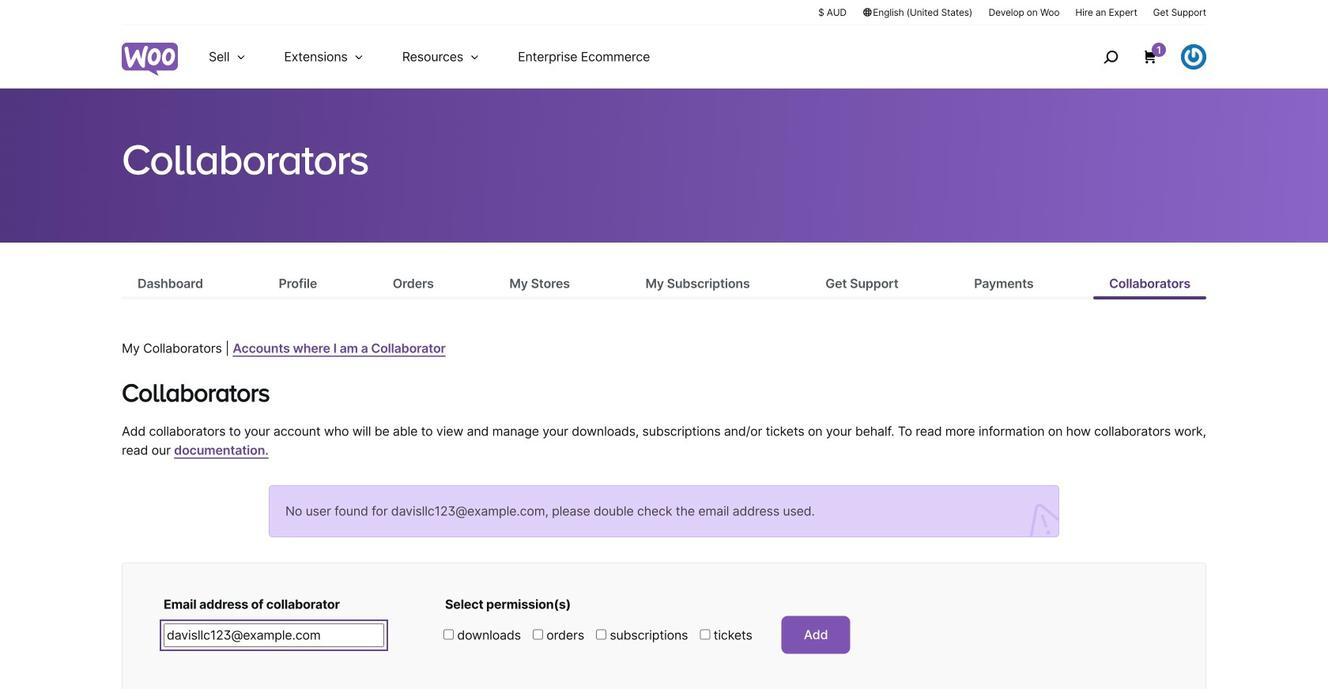Task type: vqa. For each thing, say whether or not it's contained in the screenshot.
circle user icon
no



Task type: locate. For each thing, give the bounding box(es) containing it.
None checkbox
[[444, 630, 454, 640], [533, 630, 543, 640], [596, 630, 607, 640], [444, 630, 454, 640], [533, 630, 543, 640], [596, 630, 607, 640]]

service navigation menu element
[[1070, 31, 1207, 83]]

search image
[[1099, 44, 1124, 70]]

None checkbox
[[700, 630, 711, 640]]

open account menu image
[[1182, 44, 1207, 70]]



